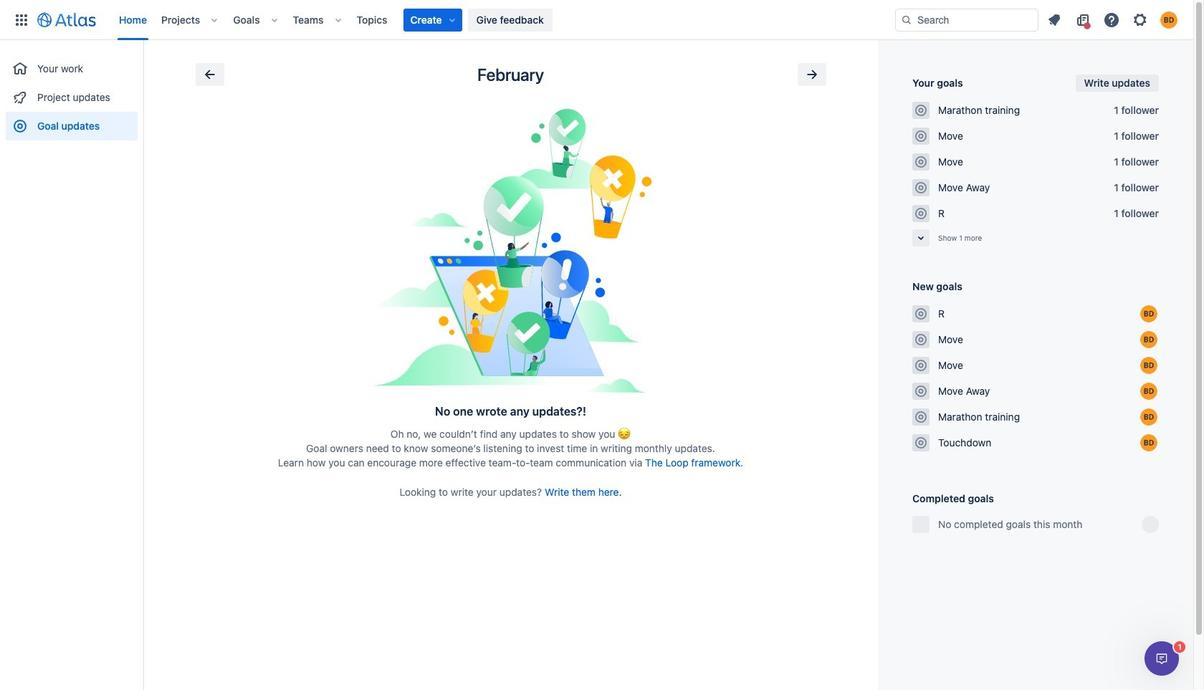Task type: describe. For each thing, give the bounding box(es) containing it.
1 group from the top
[[6, 40, 138, 145]]

marathon training image
[[916, 105, 927, 116]]

move image
[[916, 156, 927, 168]]

previous month image
[[201, 66, 218, 83]]

account image
[[1161, 11, 1178, 28]]

help image
[[1103, 11, 1121, 28]]

search image
[[901, 14, 913, 25]]



Task type: vqa. For each thing, say whether or not it's contained in the screenshot.
MSTeams logo showing  channels are connected to this goal
no



Task type: locate. For each thing, give the bounding box(es) containing it.
switch to... image
[[13, 11, 30, 28]]

None search field
[[895, 8, 1039, 31]]

notifications image
[[1046, 11, 1063, 28]]

settings image
[[1132, 11, 1149, 28]]

dialog
[[1145, 642, 1179, 676]]

2 group from the top
[[6, 141, 138, 159]]

top element
[[9, 0, 895, 40]]

Search field
[[895, 8, 1039, 31]]

click to expand image
[[913, 229, 930, 247]]

move image
[[916, 130, 927, 142]]

next month image
[[803, 66, 821, 83]]

group
[[6, 40, 138, 145], [6, 141, 138, 159]]

banner
[[0, 0, 1194, 40]]



